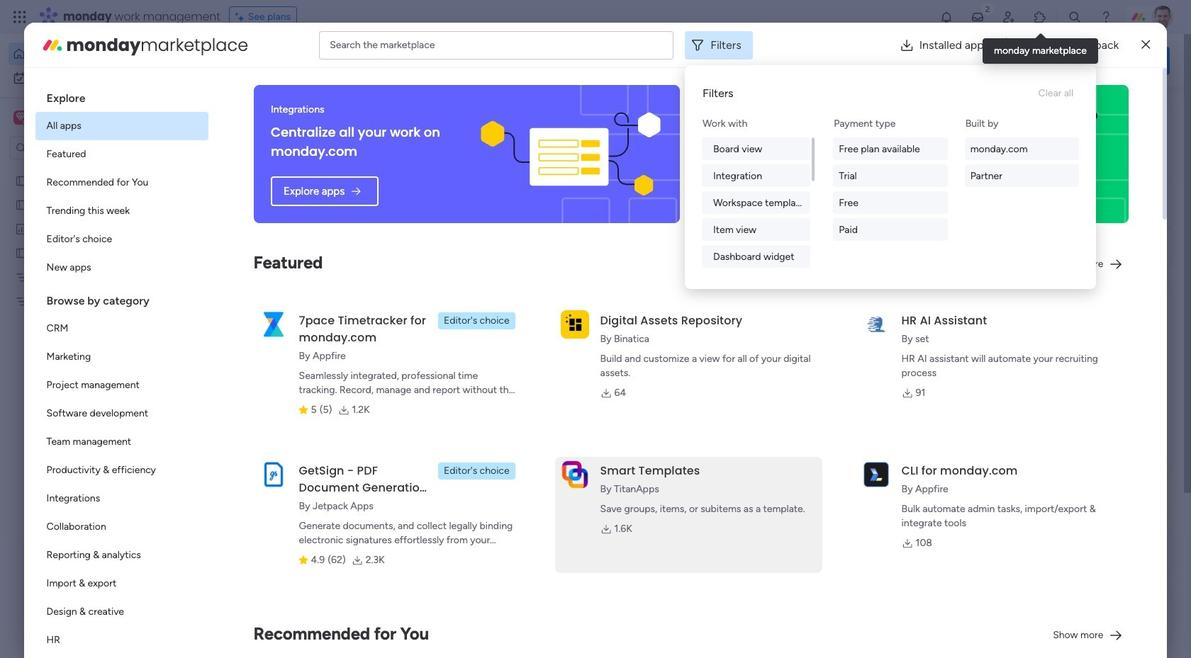 Task type: locate. For each thing, give the bounding box(es) containing it.
0 horizontal spatial monday marketplace image
[[41, 34, 64, 56]]

2 banner logo image from the left
[[928, 85, 1112, 223]]

1 public board image from the top
[[15, 198, 28, 211]]

1 horizontal spatial public board image
[[237, 259, 253, 275]]

component image
[[701, 281, 714, 294]]

1 vertical spatial public board image
[[237, 259, 253, 275]]

1 vertical spatial monday marketplace image
[[41, 34, 64, 56]]

banner logo image
[[479, 85, 663, 223], [928, 85, 1112, 223]]

getting started element
[[958, 517, 1170, 574]]

heading
[[35, 79, 208, 112], [35, 282, 208, 315]]

1 vertical spatial heading
[[35, 282, 208, 315]]

update feed image
[[971, 10, 985, 24]]

1 heading from the top
[[35, 79, 208, 112]]

option
[[9, 43, 172, 65], [9, 67, 172, 89], [35, 112, 208, 140], [35, 140, 208, 169], [0, 168, 181, 171], [35, 169, 208, 197], [35, 197, 208, 226], [35, 226, 208, 254], [35, 254, 208, 282], [35, 315, 208, 343], [35, 343, 208, 372], [35, 372, 208, 400], [35, 400, 208, 428], [35, 428, 208, 457], [35, 457, 208, 485], [35, 485, 208, 514], [35, 514, 208, 542], [35, 542, 208, 570], [35, 570, 208, 599], [35, 599, 208, 627], [35, 627, 208, 655]]

public board image
[[15, 174, 28, 187], [237, 259, 253, 275]]

0 vertical spatial heading
[[35, 79, 208, 112]]

public board image down public dashboard icon
[[15, 246, 28, 260]]

monday marketplace image
[[1033, 10, 1048, 24], [41, 34, 64, 56]]

1 banner logo image from the left
[[479, 85, 663, 223]]

0 horizontal spatial banner logo image
[[479, 85, 663, 223]]

workspace selection element
[[13, 109, 118, 128]]

2 workspace image from the left
[[16, 110, 25, 126]]

0 vertical spatial monday marketplace image
[[1033, 10, 1048, 24]]

0 vertical spatial public board image
[[15, 174, 28, 187]]

1 vertical spatial public board image
[[15, 246, 28, 260]]

public board image up public dashboard icon
[[15, 198, 28, 211]]

check circle image
[[979, 133, 988, 144]]

workspace image
[[13, 110, 28, 126], [16, 110, 25, 126]]

Search in workspace field
[[30, 140, 118, 156]]

list box
[[35, 79, 208, 659], [0, 166, 181, 505]]

1 horizontal spatial banner logo image
[[928, 85, 1112, 223]]

app logo image
[[259, 311, 288, 339], [561, 311, 589, 339], [862, 311, 891, 339], [259, 461, 288, 489], [561, 461, 589, 489], [862, 461, 891, 489]]

notifications image
[[940, 10, 954, 24]]

0 vertical spatial public board image
[[15, 198, 28, 211]]

select product image
[[13, 10, 27, 24]]

1 horizontal spatial monday marketplace image
[[1033, 10, 1048, 24]]

terry turtle image
[[1152, 6, 1175, 28]]

see plans image
[[235, 9, 248, 25]]

2 public board image from the top
[[15, 246, 28, 260]]

public board image
[[15, 198, 28, 211], [15, 246, 28, 260]]



Task type: vqa. For each thing, say whether or not it's contained in the screenshot.
the bottommost heading
yes



Task type: describe. For each thing, give the bounding box(es) containing it.
2 heading from the top
[[35, 282, 208, 315]]

circle o image
[[979, 169, 988, 180]]

2 image
[[982, 1, 994, 17]]

templates image image
[[970, 285, 1158, 383]]

v2 user feedback image
[[969, 53, 980, 69]]

1 workspace image from the left
[[13, 110, 28, 126]]

0 horizontal spatial public board image
[[15, 174, 28, 187]]

dapulse x slim image
[[1142, 37, 1151, 54]]

check circle image
[[979, 151, 988, 162]]

public dashboard image
[[701, 259, 716, 275]]

public dashboard image
[[15, 222, 28, 235]]

quick search results list box
[[219, 133, 924, 494]]

v2 bolt switch image
[[1080, 53, 1088, 68]]

dapulse x slim image
[[1149, 103, 1166, 120]]

invite members image
[[1002, 10, 1016, 24]]

help image
[[1099, 10, 1114, 24]]

terry turtle image
[[253, 635, 281, 659]]

2 element
[[362, 534, 379, 551]]

help center element
[[958, 585, 1170, 642]]

search everything image
[[1068, 10, 1082, 24]]



